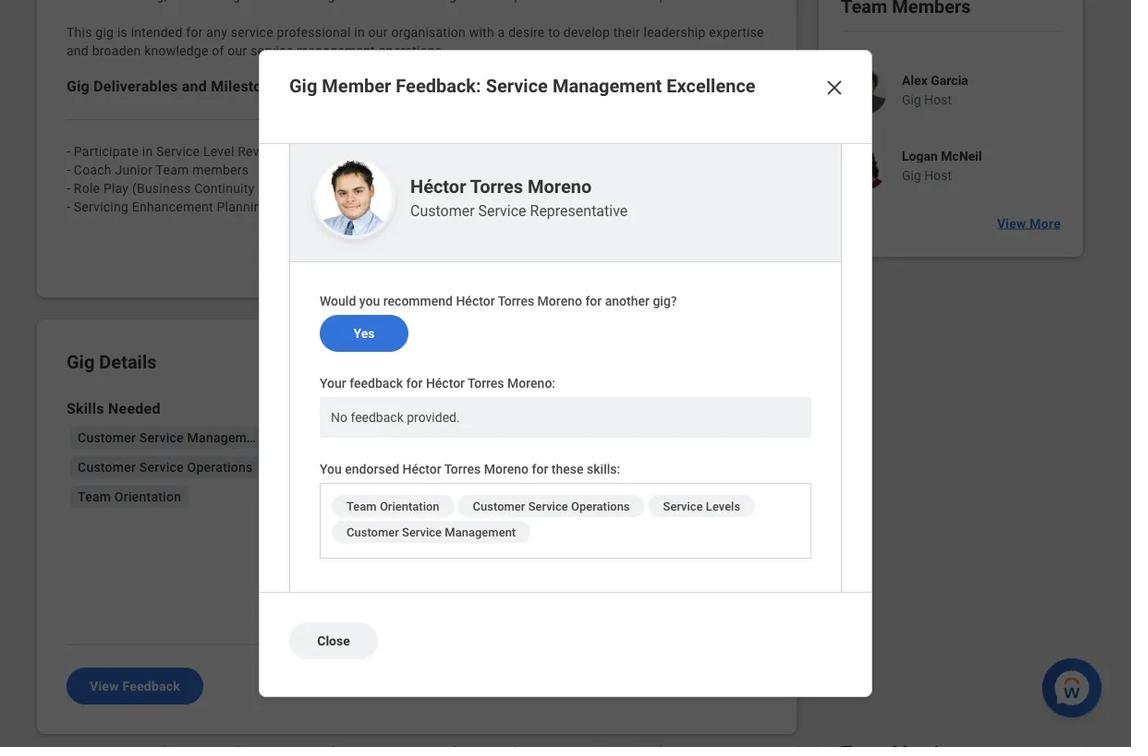 Task type: describe. For each thing, give the bounding box(es) containing it.
endorsed
[[345, 462, 399, 477]]

héctor up provided. in the bottom of the page
[[426, 376, 465, 391]]

alex garcia link
[[902, 72, 969, 88]]

excellence
[[667, 75, 756, 96]]

1 vertical spatial details
[[423, 400, 470, 417]]

enhancement
[[132, 199, 213, 215]]

view for view feedback
[[90, 679, 119, 695]]

disaster
[[267, 181, 316, 196]]

customer inside héctor torres moreno customer service representative
[[411, 202, 475, 219]]

team orientation inside gig member feedback: service management excellence dialog
[[347, 500, 440, 513]]

gig inside alex garcia gig host
[[902, 92, 922, 107]]

hrs/wk
[[491, 538, 533, 553]]

gig member feedback: service management excellence dialog
[[259, 50, 873, 698]]

customer service management inside button
[[78, 430, 266, 446]]

skills
[[67, 400, 104, 417]]

torres down "03/05/2021"
[[444, 462, 481, 477]]

skills:
[[587, 462, 621, 477]]

30
[[473, 538, 488, 553]]

location
[[472, 471, 525, 486]]

to
[[527, 438, 539, 453]]

alex
[[902, 72, 928, 88]]

provided.
[[407, 410, 460, 425]]

feedback for your
[[350, 376, 403, 391]]

in
[[142, 144, 153, 159]]

0 horizontal spatial details
[[99, 351, 157, 373]]

service levels inside service levels button
[[275, 460, 361, 475]]

20-
[[452, 538, 473, 553]]

expected availability image
[[423, 534, 445, 557]]

levels inside gig member feedback: service management excellence dialog
[[706, 500, 741, 513]]

remote
[[452, 504, 499, 520]]

view for view more
[[998, 216, 1027, 231]]

customer service operations button
[[70, 457, 260, 479]]

(business
[[132, 181, 191, 196]]

customer down location
[[473, 500, 526, 513]]

customer service operations inside gig member feedback: service management excellence dialog
[[473, 500, 630, 513]]

host for garcia
[[925, 92, 952, 107]]

héctor torres moreno customer service representative
[[411, 175, 628, 219]]

coach
[[74, 162, 112, 178]]

torres up moreno: at the left bottom of page
[[498, 293, 535, 309]]

2 - from the top
[[67, 162, 70, 178]]

orientation inside gig member feedback: service management excellence dialog
[[380, 500, 440, 513]]

torres inside héctor torres moreno customer service representative
[[470, 175, 523, 197]]

management inside button
[[187, 430, 266, 446]]

service levels button
[[268, 457, 369, 479]]

and
[[182, 77, 207, 95]]

host for mcneil
[[925, 168, 952, 183]]

view more
[[998, 216, 1061, 231]]

0 vertical spatial management
[[553, 75, 662, 96]]

orientation inside "button"
[[114, 490, 181, 505]]

1 - from the top
[[67, 144, 70, 159]]

recovery
[[320, 181, 374, 196]]

you
[[320, 462, 342, 477]]

torres left moreno: at the left bottom of page
[[468, 376, 504, 391]]

gig?
[[653, 293, 677, 309]]

mcneil
[[942, 148, 983, 164]]

logan
[[902, 148, 938, 164]]

20-30 hrs/wk
[[452, 538, 533, 553]]

deliverables
[[94, 77, 178, 95]]

ongoing
[[542, 438, 593, 453]]

member
[[322, 75, 391, 96]]

milestones
[[211, 77, 287, 95]]

service inside button
[[139, 430, 184, 446]]

your
[[320, 376, 347, 391]]

no feedback provided.
[[331, 410, 460, 425]]

view less
[[699, 242, 760, 257]]

reviews
[[238, 144, 287, 159]]

customer service management inside gig member feedback: service management excellence dialog
[[347, 525, 516, 539]]

continuity
[[194, 181, 255, 196]]

skills needed
[[67, 400, 161, 417]]

/
[[258, 181, 264, 196]]

1 vertical spatial moreno
[[538, 293, 582, 309]]

level
[[203, 144, 234, 159]]

x image
[[824, 77, 846, 99]]

team orientation inside team orientation "button"
[[78, 490, 181, 505]]



Task type: locate. For each thing, give the bounding box(es) containing it.
0 vertical spatial moreno
[[528, 175, 592, 197]]

0 vertical spatial view
[[998, 216, 1027, 231]]

your feedback for héctor torres moreno:
[[320, 376, 556, 391]]

1 horizontal spatial levels
[[706, 500, 741, 513]]

details down the your feedback for héctor torres moreno:
[[423, 400, 470, 417]]

team down endorsed
[[347, 500, 377, 513]]

0 horizontal spatial customer service management
[[78, 430, 266, 446]]

feedback:
[[396, 75, 481, 96]]

close button
[[289, 623, 378, 660]]

customer left expected availability icon
[[347, 525, 399, 539]]

start date to end date image
[[423, 435, 445, 457], [423, 435, 445, 457]]

moreno left another
[[538, 293, 582, 309]]

2 horizontal spatial management
[[553, 75, 662, 96]]

héctor
[[411, 175, 466, 197], [456, 293, 495, 309], [426, 376, 465, 391], [403, 462, 442, 477]]

gig up skills
[[67, 351, 95, 373]]

view left more
[[998, 216, 1027, 231]]

customer inside button
[[78, 460, 136, 475]]

feedback up endorsed
[[351, 410, 404, 425]]

1 horizontal spatial for
[[532, 462, 549, 477]]

no up remote
[[452, 471, 469, 486]]

1 horizontal spatial operations
[[571, 500, 630, 513]]

1 horizontal spatial customer service management
[[347, 525, 516, 539]]

service inside '- participate in service level reviews - coach junior team members - role play (business continuity / disaster recovery simulation) - servicing enhancement planning'
[[156, 144, 200, 159]]

1 vertical spatial levels
[[706, 500, 741, 513]]

héctor inside héctor torres moreno customer service representative
[[411, 175, 466, 197]]

0 horizontal spatial service levels
[[275, 460, 361, 475]]

0 vertical spatial feedback
[[350, 376, 403, 391]]

4 - from the top
[[67, 199, 70, 215]]

no
[[331, 410, 348, 425], [452, 471, 469, 486]]

- left role
[[67, 181, 70, 196]]

you endorsed héctor torres moreno for these skills:
[[320, 462, 621, 477]]

gig left member
[[289, 75, 317, 96]]

customer service management button
[[70, 427, 270, 449]]

team inside '- participate in service level reviews - coach junior team members - role play (business continuity / disaster recovery simulation) - servicing enhancement planning'
[[156, 162, 189, 178]]

levels inside button
[[323, 460, 361, 475]]

- left participate on the left top of page
[[67, 144, 70, 159]]

no down your
[[331, 410, 348, 425]]

operations inside button
[[187, 460, 253, 475]]

operations inside gig member feedback: service management excellence dialog
[[571, 500, 630, 513]]

gig for gig deliverables and milestones
[[67, 77, 90, 95]]

no inside gig member feedback: service management excellence dialog
[[331, 410, 348, 425]]

team orientation button
[[70, 486, 189, 509]]

gig
[[289, 75, 317, 96], [67, 77, 90, 95], [902, 92, 922, 107], [902, 168, 922, 183], [67, 351, 95, 373]]

2 vertical spatial moreno
[[484, 462, 529, 477]]

0 vertical spatial customer service management
[[78, 430, 266, 446]]

1 vertical spatial operations
[[571, 500, 630, 513]]

1 horizontal spatial details
[[423, 400, 470, 417]]

feedback for no
[[351, 410, 404, 425]]

gig details
[[67, 351, 157, 373]]

- participate in service level reviews - coach junior team members - role play (business continuity / disaster recovery simulation) - servicing enhancement planning
[[67, 144, 446, 215]]

0 vertical spatial customer service operations
[[78, 460, 253, 475]]

customer service operations down these
[[473, 500, 630, 513]]

you
[[359, 293, 380, 309]]

customer down simulation)
[[411, 202, 475, 219]]

orientation up expected availability icon
[[380, 500, 440, 513]]

customer down the skills needed
[[78, 430, 136, 446]]

héctor right recommend
[[456, 293, 495, 309]]

location image
[[423, 468, 445, 490], [423, 468, 445, 490]]

1 vertical spatial host
[[925, 168, 952, 183]]

team
[[156, 162, 189, 178], [78, 490, 111, 505], [347, 500, 377, 513]]

moreno down the 03/05/2021 to ongoing
[[484, 462, 529, 477]]

yes
[[354, 326, 375, 341]]

gig deliverables and milestones
[[67, 77, 287, 95]]

members
[[193, 162, 249, 178]]

feedback up no feedback provided.
[[350, 376, 403, 391]]

for left another
[[586, 293, 602, 309]]

0 vertical spatial levels
[[323, 460, 361, 475]]

view more button
[[990, 205, 1069, 242]]

1 horizontal spatial team orientation
[[347, 500, 440, 513]]

gig for gig details
[[67, 351, 95, 373]]

3 - from the top
[[67, 181, 70, 196]]

view feedback button
[[67, 668, 203, 705]]

moreno
[[528, 175, 592, 197], [538, 293, 582, 309], [484, 462, 529, 477]]

gig down alex
[[902, 92, 922, 107]]

gig for gig member feedback: service management excellence
[[289, 75, 317, 96]]

0 vertical spatial for
[[586, 293, 602, 309]]

2 host from the top
[[925, 168, 952, 183]]

team inside "button"
[[78, 490, 111, 505]]

representative
[[530, 202, 628, 219]]

service levels
[[275, 460, 361, 475], [663, 500, 741, 513]]

1 vertical spatial view
[[699, 242, 728, 257]]

host down logan mcneil link
[[925, 168, 952, 183]]

expected availability image
[[423, 534, 445, 557]]

customer service management
[[78, 430, 266, 446], [347, 525, 516, 539]]

- left coach
[[67, 162, 70, 178]]

2 vertical spatial view
[[90, 679, 119, 695]]

0 horizontal spatial no
[[331, 410, 348, 425]]

view inside button
[[998, 216, 1027, 231]]

host
[[925, 92, 952, 107], [925, 168, 952, 183]]

close
[[317, 634, 350, 649]]

logan mcneil link
[[902, 148, 983, 164]]

2 vertical spatial for
[[532, 462, 549, 477]]

torres
[[470, 175, 523, 197], [498, 293, 535, 309], [468, 376, 504, 391], [444, 462, 481, 477]]

no for no feedback provided.
[[331, 410, 348, 425]]

alex garcia gig host
[[902, 72, 969, 107]]

management
[[553, 75, 662, 96], [187, 430, 266, 446], [445, 525, 516, 539]]

more
[[1030, 216, 1061, 231]]

no for no location
[[452, 471, 469, 486]]

team orientation down endorsed
[[347, 500, 440, 513]]

03/05/2021 to ongoing
[[452, 438, 593, 453]]

0 horizontal spatial for
[[406, 376, 423, 391]]

0 horizontal spatial operations
[[187, 460, 253, 475]]

1 horizontal spatial view
[[699, 242, 728, 257]]

customer up team orientation "button"
[[78, 460, 136, 475]]

0 vertical spatial no
[[331, 410, 348, 425]]

planning
[[217, 199, 269, 215]]

- left servicing on the top left of page
[[67, 199, 70, 215]]

orientation down customer service operations button
[[114, 490, 181, 505]]

customer inside button
[[78, 430, 136, 446]]

gig member feedback: service management excellence
[[289, 75, 756, 96]]

moreno inside héctor torres moreno customer service representative
[[528, 175, 592, 197]]

view feedback
[[90, 679, 180, 695]]

needed
[[108, 400, 161, 417]]

1 horizontal spatial service levels
[[663, 500, 741, 513]]

gig left deliverables
[[67, 77, 90, 95]]

garcia
[[931, 72, 969, 88]]

logan mcneil gig host
[[902, 148, 983, 183]]

operations down customer service management button
[[187, 460, 253, 475]]

2 horizontal spatial view
[[998, 216, 1027, 231]]

0 horizontal spatial orientation
[[114, 490, 181, 505]]

0 vertical spatial details
[[99, 351, 157, 373]]

service
[[486, 75, 548, 96], [156, 144, 200, 159], [479, 202, 527, 219], [139, 430, 184, 446], [139, 460, 184, 475], [275, 460, 320, 475], [529, 500, 568, 513], [663, 500, 703, 513], [402, 525, 442, 539]]

team orientation down customer service operations button
[[78, 490, 181, 505]]

details up needed
[[99, 351, 157, 373]]

view for view less
[[699, 242, 728, 257]]

1 horizontal spatial no
[[452, 471, 469, 486]]

operations
[[187, 460, 253, 475], [571, 500, 630, 513]]

team up (business
[[156, 162, 189, 178]]

0 horizontal spatial team
[[78, 490, 111, 505]]

junior
[[115, 162, 153, 178]]

staffing image
[[423, 501, 445, 523], [423, 501, 445, 523]]

customer service operations
[[78, 460, 253, 475], [473, 500, 630, 513]]

service levels inside gig member feedback: service management excellence dialog
[[663, 500, 741, 513]]

play
[[103, 181, 129, 196]]

host inside logan mcneil gig host
[[925, 168, 952, 183]]

these
[[552, 462, 584, 477]]

héctor right endorsed
[[403, 462, 442, 477]]

role
[[74, 181, 100, 196]]

1 vertical spatial customer service management
[[347, 525, 516, 539]]

customer service operations down customer service management button
[[78, 460, 253, 475]]

héctor right recovery
[[411, 175, 466, 197]]

gig down logan at the top of page
[[902, 168, 922, 183]]

0 horizontal spatial view
[[90, 679, 119, 695]]

0 horizontal spatial team orientation
[[78, 490, 181, 505]]

view less button
[[692, 231, 767, 268]]

for
[[586, 293, 602, 309], [406, 376, 423, 391], [532, 462, 549, 477]]

details
[[99, 351, 157, 373], [423, 400, 470, 417]]

less
[[732, 242, 760, 257]]

1 horizontal spatial customer service operations
[[473, 500, 630, 513]]

view left less
[[699, 242, 728, 257]]

feedback
[[122, 679, 180, 695]]

1 vertical spatial management
[[187, 430, 266, 446]]

moreno:
[[508, 376, 556, 391]]

gig inside logan mcneil gig host
[[902, 168, 922, 183]]

2 horizontal spatial team
[[347, 500, 377, 513]]

1 vertical spatial customer service operations
[[473, 500, 630, 513]]

recommend
[[383, 293, 453, 309]]

1 horizontal spatial team
[[156, 162, 189, 178]]

feedback
[[350, 376, 403, 391], [351, 410, 404, 425]]

2 horizontal spatial for
[[586, 293, 602, 309]]

2 vertical spatial management
[[445, 525, 516, 539]]

no location
[[452, 471, 525, 486]]

torres right simulation)
[[470, 175, 523, 197]]

customer service management down remote
[[347, 525, 516, 539]]

1 horizontal spatial orientation
[[380, 500, 440, 513]]

would you recommend héctor torres moreno for another gig?
[[320, 293, 677, 309]]

1 host from the top
[[925, 92, 952, 107]]

1 vertical spatial for
[[406, 376, 423, 391]]

customer
[[411, 202, 475, 219], [78, 430, 136, 446], [78, 460, 136, 475], [473, 500, 526, 513], [347, 525, 399, 539]]

0 horizontal spatial levels
[[323, 460, 361, 475]]

for down to
[[532, 462, 549, 477]]

view left feedback
[[90, 679, 119, 695]]

0 horizontal spatial management
[[187, 430, 266, 446]]

simulation)
[[378, 181, 446, 196]]

for up provided. in the bottom of the page
[[406, 376, 423, 391]]

-
[[67, 144, 70, 159], [67, 162, 70, 178], [67, 181, 70, 196], [67, 199, 70, 215]]

levels
[[323, 460, 361, 475], [706, 500, 741, 513]]

view
[[998, 216, 1027, 231], [699, 242, 728, 257], [90, 679, 119, 695]]

1 horizontal spatial management
[[445, 525, 516, 539]]

customer service management up customer service operations button
[[78, 430, 266, 446]]

participate
[[74, 144, 139, 159]]

another
[[605, 293, 650, 309]]

customer service operations inside button
[[78, 460, 253, 475]]

1 vertical spatial service levels
[[663, 500, 741, 513]]

host inside alex garcia gig host
[[925, 92, 952, 107]]

1 vertical spatial feedback
[[351, 410, 404, 425]]

03/05/2021
[[452, 438, 523, 453]]

host down alex garcia link at the top
[[925, 92, 952, 107]]

team orientation
[[78, 490, 181, 505], [347, 500, 440, 513]]

1 vertical spatial no
[[452, 471, 469, 486]]

would
[[320, 293, 356, 309]]

gig inside dialog
[[289, 75, 317, 96]]

team down customer service operations button
[[78, 490, 111, 505]]

0 vertical spatial service levels
[[275, 460, 361, 475]]

0 vertical spatial operations
[[187, 460, 253, 475]]

servicing
[[74, 199, 129, 215]]

team inside gig member feedback: service management excellence dialog
[[347, 500, 377, 513]]

operations down skills:
[[571, 500, 630, 513]]

0 vertical spatial host
[[925, 92, 952, 107]]

0 horizontal spatial customer service operations
[[78, 460, 253, 475]]

moreno up representative
[[528, 175, 592, 197]]

service inside héctor torres moreno customer service representative
[[479, 202, 527, 219]]



Task type: vqa. For each thing, say whether or not it's contained in the screenshot.
'combined contract duration to date'
no



